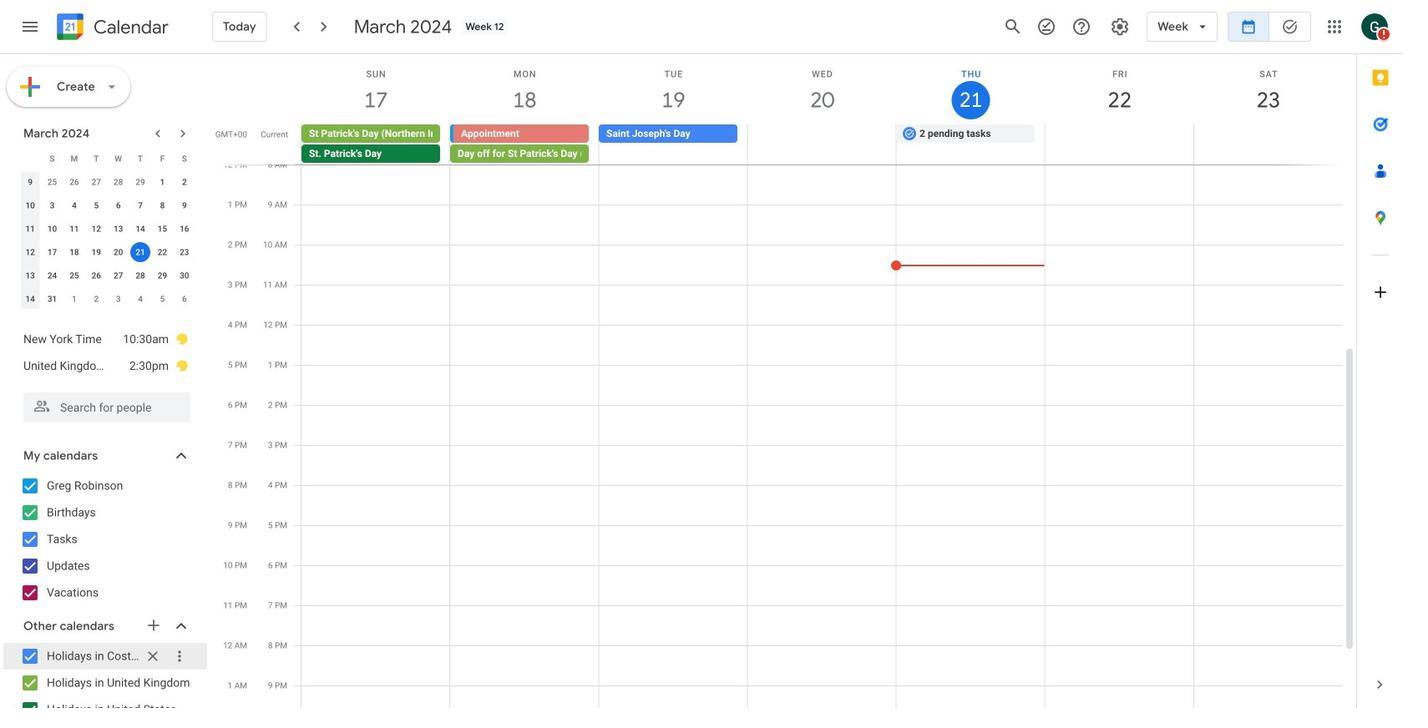 Task type: describe. For each thing, give the bounding box(es) containing it.
calendar element
[[53, 10, 169, 47]]

8 element
[[152, 195, 172, 216]]

19 element
[[86, 242, 106, 262]]

20 element
[[108, 242, 128, 262]]

25 element
[[64, 266, 84, 286]]

24 element
[[42, 266, 62, 286]]

april 1 element
[[64, 289, 84, 309]]

4 element
[[64, 195, 84, 216]]

list item down add other calendars image on the bottom left
[[3, 643, 207, 670]]

29 element
[[152, 266, 172, 286]]

12 element
[[86, 219, 106, 239]]

31 element
[[42, 289, 62, 309]]

add other calendars image
[[145, 617, 162, 634]]

21, today element
[[130, 242, 150, 262]]

row group inside march 2024 "grid"
[[19, 170, 195, 311]]

26 element
[[86, 266, 106, 286]]

7 element
[[130, 195, 150, 216]]

3 element
[[42, 195, 62, 216]]

5 element
[[86, 195, 106, 216]]

february 28 element
[[108, 172, 128, 192]]

13 element
[[108, 219, 128, 239]]

23 element
[[174, 242, 195, 262]]

18 element
[[64, 242, 84, 262]]

Search for people text field
[[33, 393, 180, 423]]

other calendars list
[[3, 643, 207, 708]]

17 element
[[42, 242, 62, 262]]

my calendars list
[[3, 473, 207, 607]]

heading inside calendar element
[[90, 17, 169, 37]]



Task type: locate. For each thing, give the bounding box(es) containing it.
april 6 element
[[174, 289, 195, 309]]

february 27 element
[[86, 172, 106, 192]]

22 element
[[152, 242, 172, 262]]

april 2 element
[[86, 289, 106, 309]]

9 element
[[174, 195, 195, 216]]

list item up search for people text field
[[23, 353, 189, 379]]

april 5 element
[[152, 289, 172, 309]]

row
[[294, 124, 1357, 165], [19, 147, 195, 170], [19, 170, 195, 194], [19, 194, 195, 217], [19, 217, 195, 241], [19, 241, 195, 264], [19, 264, 195, 287], [19, 287, 195, 311]]

27 element
[[108, 266, 128, 286]]

30 element
[[174, 266, 195, 286]]

grid
[[214, 54, 1357, 708]]

16 element
[[174, 219, 195, 239]]

february 26 element
[[64, 172, 84, 192]]

list item down april 2 element
[[23, 326, 189, 353]]

settings menu image
[[1110, 17, 1130, 37]]

11 element
[[64, 219, 84, 239]]

list item
[[23, 326, 189, 353], [23, 353, 189, 379], [3, 643, 207, 670]]

6 element
[[108, 195, 128, 216]]

heading
[[90, 17, 169, 37]]

april 3 element
[[108, 289, 128, 309]]

14 element
[[130, 219, 150, 239]]

row group
[[19, 170, 195, 311]]

2 element
[[174, 172, 195, 192]]

february 25 element
[[42, 172, 62, 192]]

15 element
[[152, 219, 172, 239]]

1 element
[[152, 172, 172, 192]]

column header inside march 2024 "grid"
[[19, 147, 41, 170]]

cell inside march 2024 "grid"
[[129, 241, 151, 264]]

None search field
[[0, 386, 207, 423]]

tab list
[[1358, 54, 1404, 662]]

column header
[[19, 147, 41, 170]]

march 2024 grid
[[16, 147, 195, 311]]

28 element
[[130, 266, 150, 286]]

list
[[7, 319, 204, 386]]

april 4 element
[[130, 289, 150, 309]]

cell
[[302, 124, 450, 165], [450, 124, 599, 165], [748, 124, 896, 165], [1045, 124, 1194, 165], [1194, 124, 1343, 165], [129, 241, 151, 264]]

10 element
[[42, 219, 62, 239]]

february 29 element
[[130, 172, 150, 192]]

main drawer image
[[20, 17, 40, 37]]



Task type: vqa. For each thing, say whether or not it's contained in the screenshot.
30 ELEMENT
yes



